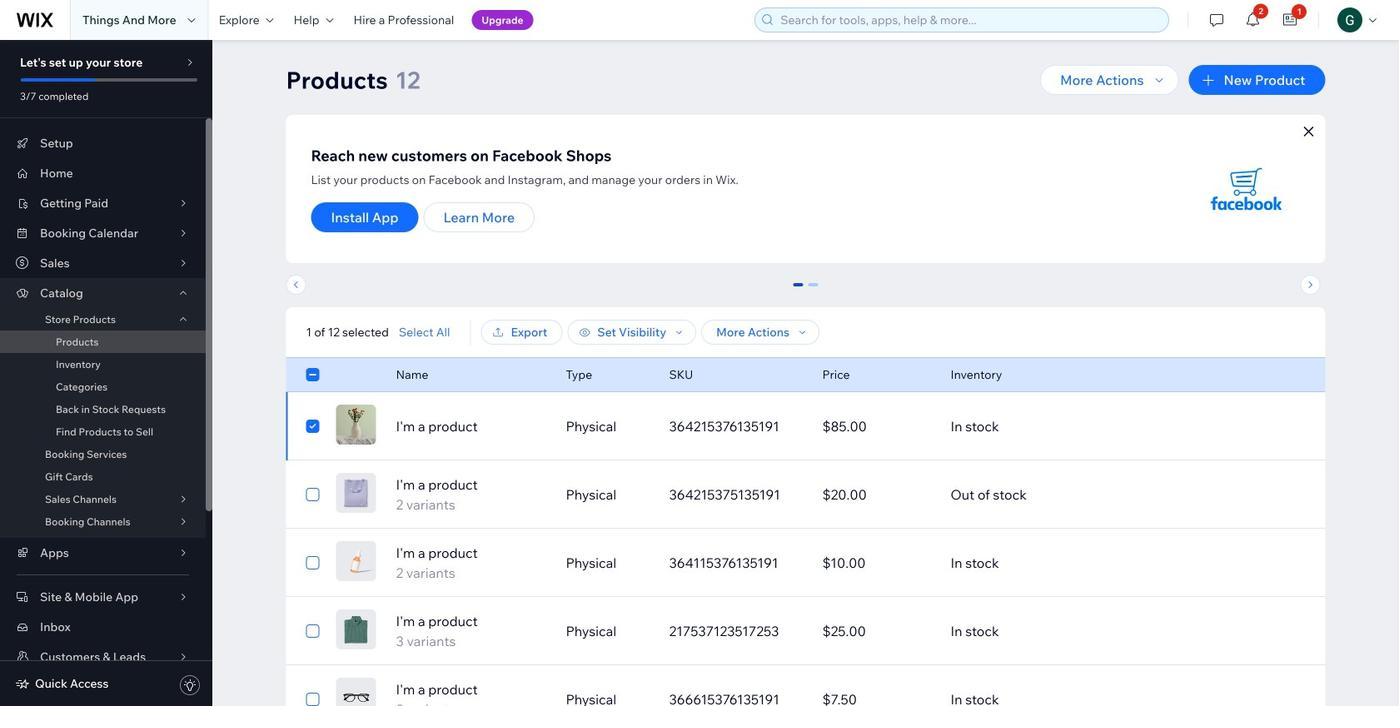 Task type: vqa. For each thing, say whether or not it's contained in the screenshot.
4.5 (791)
no



Task type: locate. For each thing, give the bounding box(es) containing it.
reach new customers on facebook shops image
[[1193, 135, 1301, 243]]

sidebar element
[[0, 40, 212, 707]]

None checkbox
[[306, 553, 320, 573], [306, 622, 320, 642], [306, 553, 320, 573], [306, 622, 320, 642]]

Search for tools, apps, help & more... field
[[776, 8, 1164, 32]]

None checkbox
[[306, 365, 320, 385], [306, 417, 320, 437], [306, 485, 320, 505], [306, 690, 320, 707], [306, 365, 320, 385], [306, 417, 320, 437], [306, 485, 320, 505], [306, 690, 320, 707]]



